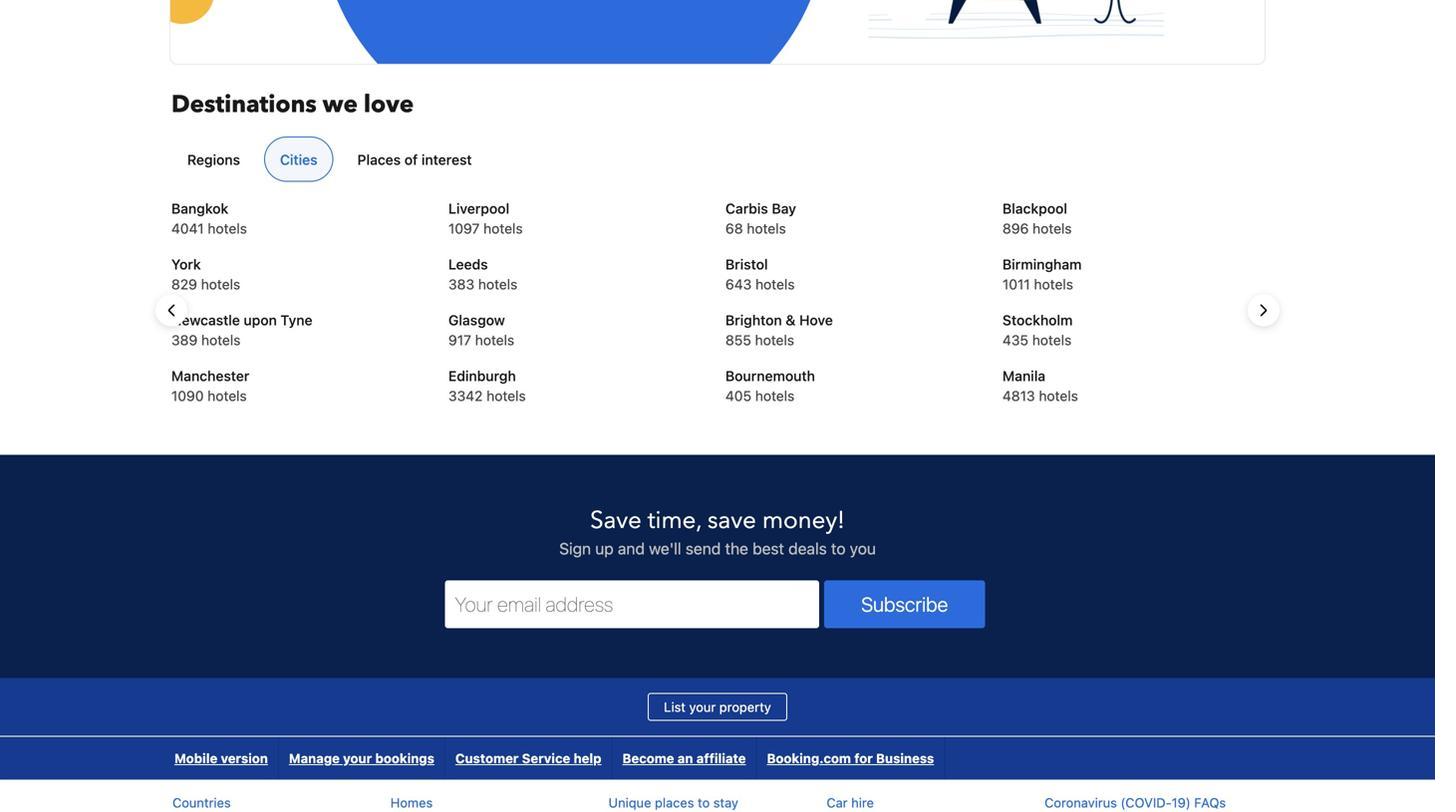 Task type: vqa. For each thing, say whether or not it's contained in the screenshot.


Task type: locate. For each thing, give the bounding box(es) containing it.
sign
[[559, 539, 591, 558]]

hotels inside manila 4813 hotels
[[1039, 388, 1079, 404]]

1097
[[449, 220, 480, 237]]

hotels down newcastle
[[201, 332, 241, 348]]

regions button
[[171, 137, 256, 182]]

hotels inside "glasgow 917 hotels"
[[475, 332, 515, 348]]

list your property
[[664, 700, 771, 715]]

1 horizontal spatial your
[[689, 700, 716, 715]]

Your email address email field
[[445, 581, 820, 629]]

birmingham 1011 hotels
[[1003, 256, 1082, 293]]

hotels inside stockholm 435 hotels
[[1033, 332, 1072, 348]]

hotels inside carbis bay 68 hotels
[[747, 220, 786, 237]]

to inside save time, save money! sign up and we'll send the best deals to you
[[831, 539, 846, 558]]

up
[[595, 539, 614, 558]]

hotels down bangkok
[[208, 220, 247, 237]]

glasgow
[[449, 312, 505, 328]]

places
[[358, 152, 401, 168]]

mobile version
[[174, 751, 268, 766]]

to left stay
[[698, 796, 710, 811]]

hotels down birmingham
[[1034, 276, 1074, 293]]

region
[[156, 199, 1280, 422]]

unique places to stay
[[609, 796, 739, 811]]

newcastle upon tyne 389 hotels
[[171, 312, 313, 348]]

homes
[[391, 796, 433, 811]]

hotels down 'edinburgh'
[[487, 388, 526, 404]]

customer service help link
[[446, 737, 612, 780]]

0 horizontal spatial your
[[343, 751, 372, 766]]

become
[[623, 751, 675, 766]]

hotels down bay
[[747, 220, 786, 237]]

hotels inside edinburgh 3342 hotels
[[487, 388, 526, 404]]

829
[[171, 276, 197, 293]]

manila
[[1003, 368, 1046, 384]]

edinburgh 3342 hotels
[[449, 368, 526, 404]]

interest
[[422, 152, 472, 168]]

edinburgh
[[449, 368, 516, 384]]

(covid-
[[1121, 796, 1172, 811]]

&
[[786, 312, 796, 328]]

glasgow 917 hotels
[[449, 312, 515, 348]]

bournemouth
[[726, 368, 815, 384]]

affiliate
[[697, 751, 746, 766]]

hotels for birmingham 1011 hotels
[[1034, 276, 1074, 293]]

hotels down &
[[755, 332, 795, 348]]

carbis bay 68 hotels
[[726, 200, 797, 237]]

hotels down leeds
[[478, 276, 518, 293]]

stockholm
[[1003, 312, 1073, 328]]

hotels down liverpool on the left top
[[484, 220, 523, 237]]

hotels for bangkok 4041 hotels
[[208, 220, 247, 237]]

navigation inside save time, save money! footer
[[165, 737, 945, 780]]

your right list
[[689, 700, 716, 715]]

leeds 383 hotels
[[449, 256, 518, 293]]

york 829 hotels
[[171, 256, 240, 293]]

manila 4813 hotels
[[1003, 368, 1079, 404]]

hotels inside bristol 643 hotels
[[756, 276, 795, 293]]

countries
[[172, 796, 231, 811]]

save
[[708, 504, 757, 537]]

mobile version link
[[165, 737, 278, 780]]

hotels for edinburgh 3342 hotels
[[487, 388, 526, 404]]

liverpool 1097 hotels
[[449, 200, 523, 237]]

hotels down manchester at the left of the page
[[208, 388, 247, 404]]

hotels inside the blackpool 896 hotels
[[1033, 220, 1072, 237]]

389
[[171, 332, 198, 348]]

hotels down blackpool
[[1033, 220, 1072, 237]]

hotels down glasgow
[[475, 332, 515, 348]]

19)
[[1172, 796, 1191, 811]]

we'll
[[649, 539, 682, 558]]

hotels down the "stockholm"
[[1033, 332, 1072, 348]]

hotels inside bangkok 4041 hotels
[[208, 220, 247, 237]]

68
[[726, 220, 743, 237]]

855
[[726, 332, 752, 348]]

to
[[831, 539, 846, 558], [698, 796, 710, 811]]

hotels for liverpool 1097 hotels
[[484, 220, 523, 237]]

places of interest
[[358, 152, 472, 168]]

unique
[[609, 796, 651, 811]]

blackpool 896 hotels
[[1003, 200, 1072, 237]]

0 vertical spatial your
[[689, 700, 716, 715]]

homes link
[[391, 796, 433, 811]]

hotels for manila 4813 hotels
[[1039, 388, 1079, 404]]

birmingham
[[1003, 256, 1082, 273]]

your for manage
[[343, 751, 372, 766]]

to left the you
[[831, 539, 846, 558]]

stay
[[714, 796, 739, 811]]

643
[[726, 276, 752, 293]]

your
[[689, 700, 716, 715], [343, 751, 372, 766]]

bournemouth 405 hotels
[[726, 368, 815, 404]]

region containing bangkok
[[156, 199, 1280, 422]]

896
[[1003, 220, 1029, 237]]

faqs
[[1195, 796, 1226, 811]]

bangkok 4041 hotels
[[171, 200, 247, 237]]

hotels down bristol in the right top of the page
[[756, 276, 795, 293]]

383
[[449, 276, 475, 293]]

manage
[[289, 751, 340, 766]]

navigation containing mobile version
[[165, 737, 945, 780]]

your right manage
[[343, 751, 372, 766]]

435
[[1003, 332, 1029, 348]]

tab list
[[164, 137, 1264, 183]]

1 vertical spatial to
[[698, 796, 710, 811]]

tab list containing regions
[[164, 137, 1264, 183]]

hotels inside bournemouth 405 hotels
[[756, 388, 795, 404]]

hotels inside the 'newcastle upon tyne 389 hotels'
[[201, 332, 241, 348]]

hotels inside 'liverpool 1097 hotels'
[[484, 220, 523, 237]]

hotels for stockholm 435 hotels
[[1033, 332, 1072, 348]]

hotels inside the leeds 383 hotels
[[478, 276, 518, 293]]

hotels inside manchester 1090 hotels
[[208, 388, 247, 404]]

customer
[[456, 751, 519, 766]]

hotels right 4813
[[1039, 388, 1079, 404]]

navigation
[[165, 737, 945, 780]]

coronavirus (covid-19) faqs link
[[1045, 796, 1226, 811]]

york
[[171, 256, 201, 273]]

1 horizontal spatial to
[[831, 539, 846, 558]]

the
[[725, 539, 749, 558]]

hotels right "829"
[[201, 276, 240, 293]]

hotels inside 'birmingham 1011 hotels'
[[1034, 276, 1074, 293]]

1 vertical spatial your
[[343, 751, 372, 766]]

hotels down bournemouth
[[756, 388, 795, 404]]

blackpool
[[1003, 200, 1068, 217]]

places
[[655, 796, 694, 811]]

4041
[[171, 220, 204, 237]]

carbis
[[726, 200, 768, 217]]

0 vertical spatial to
[[831, 539, 846, 558]]

hotels inside york 829 hotels
[[201, 276, 240, 293]]



Task type: describe. For each thing, give the bounding box(es) containing it.
upon
[[244, 312, 277, 328]]

1011
[[1003, 276, 1031, 293]]

hotels for manchester 1090 hotels
[[208, 388, 247, 404]]

countries link
[[172, 796, 231, 811]]

help
[[574, 751, 602, 766]]

mobile
[[174, 751, 218, 766]]

time,
[[648, 504, 702, 537]]

save time, save money! footer
[[0, 454, 1436, 813]]

brighton & hove 855 hotels
[[726, 312, 833, 348]]

we
[[323, 88, 358, 121]]

car hire link
[[827, 796, 874, 811]]

hotels inside "brighton & hove 855 hotels"
[[755, 332, 795, 348]]

cities
[[280, 152, 318, 168]]

3342
[[449, 388, 483, 404]]

love
[[364, 88, 414, 121]]

unique places to stay link
[[609, 796, 739, 811]]

list your property link
[[648, 693, 787, 721]]

your for list
[[689, 700, 716, 715]]

tyne
[[281, 312, 313, 328]]

save
[[590, 504, 642, 537]]

previous content image
[[160, 299, 183, 322]]

next content image
[[1252, 299, 1276, 322]]

manchester
[[171, 368, 250, 384]]

service
[[522, 751, 571, 766]]

best
[[753, 539, 785, 558]]

brighton
[[726, 312, 782, 328]]

manage your bookings link
[[279, 737, 445, 780]]

hotels for blackpool 896 hotels
[[1033, 220, 1072, 237]]

version
[[221, 751, 268, 766]]

manchester 1090 hotels
[[171, 368, 250, 404]]

become an affiliate
[[623, 751, 746, 766]]

0 horizontal spatial to
[[698, 796, 710, 811]]

hotels for leeds 383 hotels
[[478, 276, 518, 293]]

hove
[[800, 312, 833, 328]]

places of interest button
[[342, 137, 488, 182]]

hotels for glasgow 917 hotels
[[475, 332, 515, 348]]

property
[[720, 700, 771, 715]]

hire
[[852, 796, 874, 811]]

coronavirus
[[1045, 796, 1117, 811]]

coronavirus (covid-19) faqs
[[1045, 796, 1226, 811]]

list
[[664, 700, 686, 715]]

send
[[686, 539, 721, 558]]

deals
[[789, 539, 827, 558]]

destinations
[[171, 88, 317, 121]]

cities button
[[264, 137, 334, 182]]

destinations we love
[[171, 88, 414, 121]]

hotels for york 829 hotels
[[201, 276, 240, 293]]

car hire
[[827, 796, 874, 811]]

manage your bookings
[[289, 751, 435, 766]]

4813
[[1003, 388, 1035, 404]]

subscribe
[[862, 593, 948, 616]]

booking.com for business link
[[757, 737, 944, 780]]

leeds
[[449, 256, 488, 273]]

money!
[[763, 504, 845, 537]]

bristol 643 hotels
[[726, 256, 795, 293]]

bangkok
[[171, 200, 229, 217]]

liverpool
[[449, 200, 510, 217]]

booking.com
[[767, 751, 851, 766]]

917
[[449, 332, 472, 348]]

become an affiliate link
[[613, 737, 756, 780]]

stockholm 435 hotels
[[1003, 312, 1073, 348]]

405
[[726, 388, 752, 404]]

car
[[827, 796, 848, 811]]

booking.com for business
[[767, 751, 934, 766]]

bookings
[[375, 751, 435, 766]]

regions
[[187, 152, 240, 168]]

newcastle
[[171, 312, 240, 328]]

1090
[[171, 388, 204, 404]]

hotels for bristol 643 hotels
[[756, 276, 795, 293]]

hotels for bournemouth 405 hotels
[[756, 388, 795, 404]]

business
[[876, 751, 934, 766]]

for
[[855, 751, 873, 766]]

of
[[405, 152, 418, 168]]

save time, save money! sign up and we'll send the best deals to you
[[559, 504, 876, 558]]

bristol
[[726, 256, 768, 273]]



